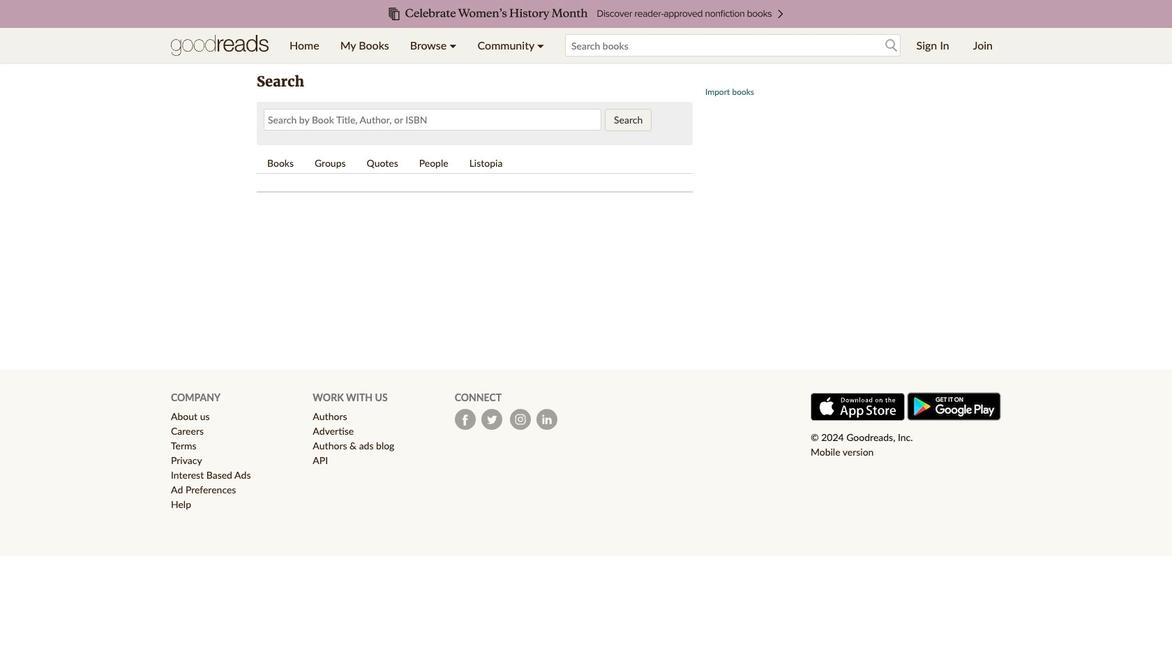 Task type: vqa. For each thing, say whether or not it's contained in the screenshot.
Search for books to add to your shelves search box
yes



Task type: describe. For each thing, give the bounding box(es) containing it.
Search for books to add to your shelves search field
[[565, 34, 901, 57]]

download app for ios image
[[811, 393, 905, 421]]

Search books text field
[[565, 34, 901, 57]]

goodreads on twitter image
[[481, 409, 502, 430]]

goodreads on facebook image
[[455, 409, 476, 430]]

goodreads on instagram image
[[510, 409, 531, 430]]

download app for android image
[[907, 392, 1001, 421]]



Task type: locate. For each thing, give the bounding box(es) containing it.
None submit
[[605, 109, 652, 131]]

menu
[[279, 28, 555, 63]]

Search by Book Title, Author, or ISBN text field
[[264, 109, 602, 130]]

goodreads on linkedin image
[[536, 409, 557, 430]]

celebrate women's history month with new nonfiction image
[[28, 0, 1144, 28]]



